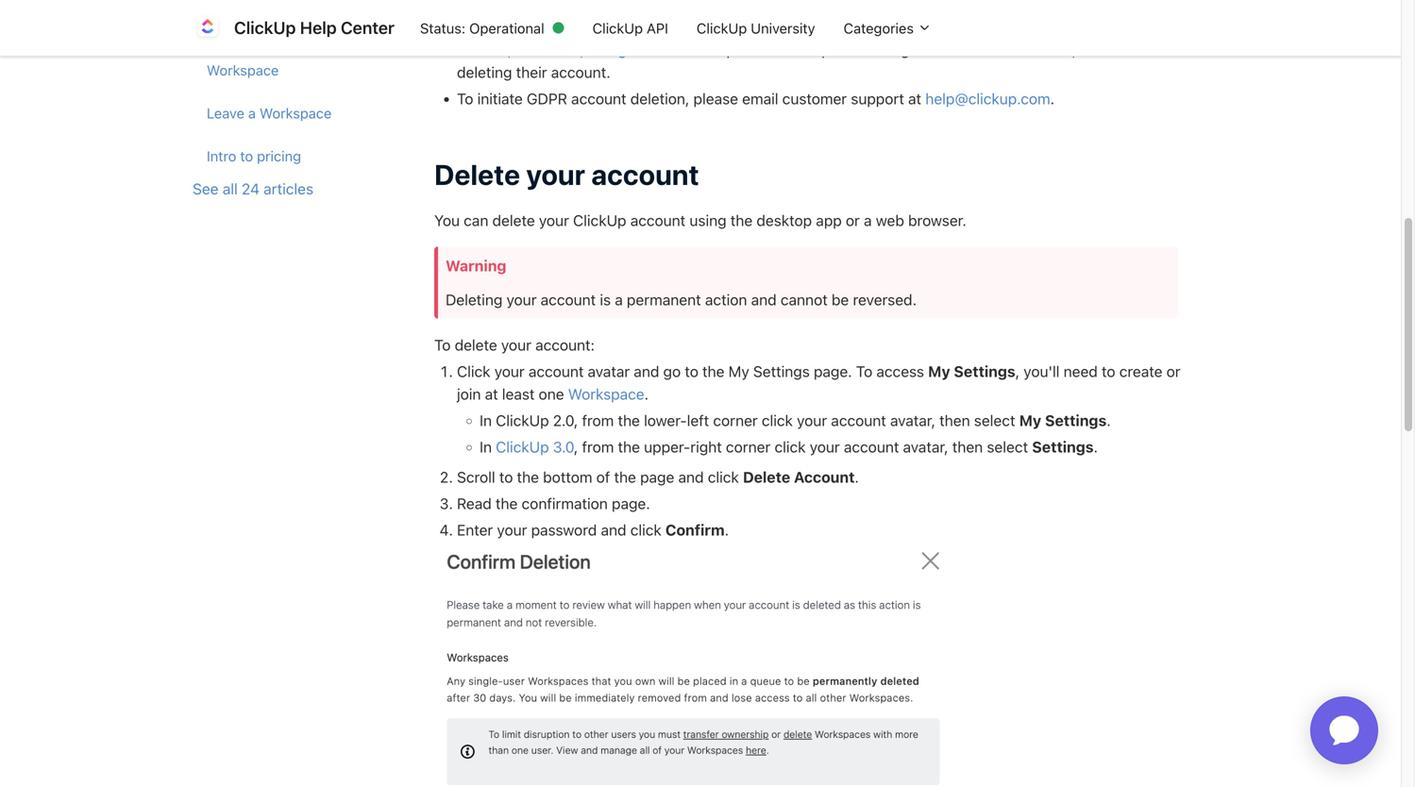Task type: vqa. For each thing, say whether or not it's contained in the screenshot.
after
no



Task type: locate. For each thing, give the bounding box(es) containing it.
0 horizontal spatial account.
[[551, 63, 611, 81]]

0 horizontal spatial or
[[846, 212, 860, 230]]

browser.
[[909, 212, 967, 230]]

account left 'is'
[[541, 291, 596, 309]]

delete
[[434, 158, 520, 191], [743, 468, 791, 486]]

must right the login
[[926, 40, 960, 58]]

1 horizontal spatial of
[[597, 468, 610, 486]]

at right support
[[909, 90, 922, 107]]

from down workspace link
[[582, 412, 614, 430]]

1 vertical spatial delete
[[743, 468, 791, 486]]

create
[[1120, 363, 1163, 381]]

and left the "go"
[[634, 363, 660, 381]]

my right the "go"
[[729, 363, 750, 381]]

1 vertical spatial workspaces
[[684, 40, 768, 58]]

1 horizontal spatial before
[[1110, 40, 1154, 58]]

0 vertical spatial must
[[694, 14, 728, 32]]

using up guests
[[619, 14, 656, 32]]

of
[[514, 14, 527, 32], [597, 468, 610, 486]]

2 vertical spatial from
[[582, 438, 614, 456]]

delete
[[493, 212, 535, 230], [455, 336, 497, 354]]

you
[[434, 212, 460, 230]]

before inside before deleting their account.
[[1110, 40, 1154, 58]]

must left first
[[694, 14, 728, 32]]

from right 3.0
[[582, 438, 614, 456]]

0 vertical spatial avatar,
[[891, 412, 936, 430]]

from
[[325, 41, 356, 57], [582, 412, 614, 430], [582, 438, 614, 456]]

to left initiate
[[457, 90, 474, 107]]

or right app
[[846, 212, 860, 230]]

using left desktop on the right of page
[[690, 212, 727, 230]]

0 vertical spatial workspaces
[[531, 14, 615, 32]]

deleting down admins,
[[457, 63, 512, 81]]

1 horizontal spatial workspaces
[[684, 40, 768, 58]]

clickup up the someone
[[234, 17, 296, 38]]

my inside workspace . in clickup 2.0, from the lower-left corner click your account avatar, then select my settings . in clickup 3.0 , from the upper-right corner click your account avatar, then select settings .
[[1020, 412, 1042, 430]]

university
[[751, 20, 815, 36]]

1 horizontal spatial using
[[690, 212, 727, 230]]

delete up 'can'
[[434, 158, 520, 191]]

0 vertical spatial account.
[[992, 14, 1052, 32]]

1 horizontal spatial ,
[[1016, 363, 1020, 381]]

1 vertical spatial avatar,
[[903, 438, 949, 456]]

and
[[589, 40, 614, 58], [751, 291, 777, 309], [634, 363, 660, 381], [679, 468, 704, 486], [601, 521, 627, 539]]

1 horizontal spatial or
[[1167, 363, 1181, 381]]

you'll
[[1024, 363, 1060, 381]]

page.
[[612, 495, 650, 513]]

status: operational
[[420, 20, 545, 36]]

workspace
[[1029, 40, 1106, 58], [207, 62, 279, 78], [260, 105, 332, 121], [568, 385, 645, 403]]

clickup left 3.0
[[496, 438, 549, 456]]

at inside , you'll need to create or join at least one
[[485, 385, 498, 403]]

1 horizontal spatial deleting
[[898, 14, 953, 32]]

corner right right
[[726, 438, 771, 456]]

1 vertical spatial their
[[516, 63, 547, 81]]

workspaces down first
[[684, 40, 768, 58]]

their up leave
[[957, 14, 988, 32]]

intro to pricing
[[207, 148, 301, 164]]

workspace inside remove someone from a workspace
[[207, 62, 279, 78]]

sso for first
[[816, 14, 846, 32]]

clickup inside clickup university link
[[697, 20, 747, 36]]

sso
[[660, 14, 690, 32], [816, 14, 846, 32], [855, 40, 885, 58]]

sso for that
[[855, 40, 885, 58]]

deleting up the login
[[898, 14, 953, 32]]

go
[[663, 363, 681, 381]]

join
[[457, 385, 481, 403]]

0 vertical spatial ,
[[1016, 363, 1020, 381]]

from inside remove someone from a workspace
[[325, 41, 356, 57]]

, inside workspace . in clickup 2.0, from the lower-left corner click your account avatar, then select my settings . in clickup 3.0 , from the upper-right corner click your account avatar, then select settings .
[[574, 438, 578, 456]]

1 horizontal spatial must
[[926, 40, 960, 58]]

a left web
[[864, 212, 872, 230]]

account up permanent
[[631, 212, 686, 230]]

1 horizontal spatial my
[[928, 363, 951, 381]]

, you'll need to create or join at least one
[[457, 363, 1181, 403]]

remove someone from a workspace
[[207, 41, 367, 78]]

1 vertical spatial delete
[[455, 336, 497, 354]]

in up scroll
[[480, 438, 492, 456]]

click down page.
[[631, 521, 662, 539]]

your left account: at the left top of the page
[[501, 336, 532, 354]]

2 horizontal spatial my
[[1020, 412, 1042, 430]]

delete left account
[[743, 468, 791, 486]]

1 vertical spatial before
[[1110, 40, 1154, 58]]

corner right left at the bottom of page
[[713, 412, 758, 430]]

that
[[772, 40, 799, 58]]

delete up click
[[455, 336, 497, 354]]

from down help
[[325, 41, 356, 57]]

delete right 'can'
[[493, 212, 535, 230]]

corner
[[713, 412, 758, 430], [726, 438, 771, 456]]

0 vertical spatial in
[[480, 412, 492, 430]]

1 vertical spatial in
[[480, 438, 492, 456]]

bottom
[[543, 468, 593, 486]]

then
[[940, 412, 970, 430], [953, 438, 983, 456]]

the left desktop on the right of page
[[731, 212, 753, 230]]

clickup down delete your account
[[573, 212, 627, 230]]

1 vertical spatial or
[[1167, 363, 1181, 381]]

workspaces
[[531, 14, 615, 32], [684, 40, 768, 58]]

settings
[[754, 363, 810, 381], [954, 363, 1016, 381], [1045, 412, 1107, 430], [1032, 438, 1094, 456]]

1 vertical spatial must
[[926, 40, 960, 58]]

click
[[457, 363, 491, 381]]

my right 'access'
[[928, 363, 951, 381]]

0 horizontal spatial ,
[[574, 438, 578, 456]]

need
[[1064, 363, 1098, 381]]

clickup inside clickup help center link
[[234, 17, 296, 38]]

and down page.
[[601, 521, 627, 539]]

1 vertical spatial of
[[597, 468, 610, 486]]

1 horizontal spatial their
[[957, 14, 988, 32]]

0 vertical spatial to
[[457, 90, 474, 107]]

1 vertical spatial using
[[690, 212, 727, 230]]

0 vertical spatial at
[[909, 90, 922, 107]]

1 vertical spatial deleting
[[457, 63, 512, 81]]

the down workspace link
[[618, 412, 640, 430]]

sso up in
[[660, 14, 690, 32]]

sso down categories
[[855, 40, 885, 58]]

read
[[457, 495, 492, 513]]

remove
[[207, 41, 259, 57]]

upper-
[[644, 438, 691, 456]]

0 horizontal spatial using
[[619, 14, 656, 32]]

1 vertical spatial to
[[434, 336, 451, 354]]

to down deleting
[[434, 336, 451, 354]]

0 horizontal spatial delete
[[434, 158, 520, 191]]

workspace down avatar on the left of the page
[[568, 385, 645, 403]]

2 in from the top
[[480, 438, 492, 456]]

your down delete your account
[[539, 212, 569, 230]]

of right bottom
[[597, 468, 610, 486]]

lower-
[[644, 412, 687, 430]]

account
[[571, 90, 627, 107], [591, 158, 699, 191], [631, 212, 686, 230], [541, 291, 596, 309], [529, 363, 584, 381], [831, 412, 887, 430], [844, 438, 899, 456]]

a down center
[[359, 41, 367, 57]]

1 horizontal spatial to
[[457, 90, 474, 107]]

your right enter
[[497, 521, 527, 539]]

0 horizontal spatial at
[[485, 385, 498, 403]]

delete inside 'scroll to the bottom of the page and click delete account . read the confirmation page. enter your password and click confirm .'
[[743, 468, 791, 486]]

my down you'll
[[1020, 412, 1042, 430]]

workspaces up admins, members, and guests link
[[531, 14, 615, 32]]

clickup help help center home page image
[[193, 13, 223, 43]]

to right the "go"
[[685, 363, 699, 381]]

disable
[[763, 14, 812, 32]]

be
[[832, 291, 849, 309]]

in down join at left
[[480, 412, 492, 430]]

select
[[974, 412, 1016, 430], [987, 438, 1029, 456]]

you can delete your clickup account using the desktop app or a web browser.
[[434, 212, 967, 230]]

categories button
[[830, 10, 946, 46]]

account.
[[992, 14, 1052, 32], [551, 63, 611, 81]]

click
[[762, 412, 793, 430], [775, 438, 806, 456], [708, 468, 739, 486], [631, 521, 662, 539]]

to inside intro to pricing link
[[240, 148, 253, 164]]

sso up the require
[[816, 14, 846, 32]]

password
[[531, 521, 597, 539]]

leave a workspace link
[[193, 95, 389, 131]]

or inside , you'll need to create or join at least one
[[1167, 363, 1181, 381]]

workspace down remove
[[207, 62, 279, 78]]

left
[[687, 412, 709, 430]]

a right 'is'
[[615, 291, 623, 309]]

deleting your account is a permanent action and cannot be reversed.
[[446, 291, 917, 309]]

a right leave
[[248, 105, 256, 121]]

0 vertical spatial select
[[974, 412, 1016, 430]]

click down right
[[708, 468, 739, 486]]

1 vertical spatial then
[[953, 438, 983, 456]]

workspace right leave
[[1029, 40, 1106, 58]]

account. up leave the workspace link
[[992, 14, 1052, 32]]

initiate
[[477, 90, 523, 107]]

all
[[223, 180, 238, 198]]

or right the create
[[1167, 363, 1181, 381]]

their
[[957, 14, 988, 32], [516, 63, 547, 81]]

their down members,
[[516, 63, 547, 81]]

0 vertical spatial of
[[514, 14, 527, 32]]

clickup down least
[[496, 412, 549, 430]]

account. down admins, members, and guests link
[[551, 63, 611, 81]]

intro
[[207, 148, 236, 164]]

1 horizontal spatial delete
[[743, 468, 791, 486]]

application
[[1288, 674, 1401, 788]]

0 horizontal spatial my
[[729, 363, 750, 381]]

can
[[464, 212, 489, 230]]

must
[[694, 14, 728, 32], [926, 40, 960, 58]]

clickup
[[234, 17, 296, 38], [593, 20, 643, 36], [697, 20, 747, 36], [573, 212, 627, 230], [496, 412, 549, 430], [496, 438, 549, 456]]

at right join at left
[[485, 385, 498, 403]]

a
[[359, 41, 367, 57], [248, 105, 256, 121], [864, 212, 872, 230], [615, 291, 623, 309]]

the right read
[[496, 495, 518, 513]]

my
[[729, 363, 750, 381], [928, 363, 951, 381], [1020, 412, 1042, 430]]

1 vertical spatial account.
[[551, 63, 611, 81]]

to right scroll
[[499, 468, 513, 486]]

2 horizontal spatial sso
[[855, 40, 885, 58]]

, left you'll
[[1016, 363, 1020, 381]]

account right gdpr
[[571, 90, 627, 107]]

deletion,
[[631, 90, 690, 107]]

0 horizontal spatial deleting
[[457, 63, 512, 81]]

clickup up guests
[[593, 20, 643, 36]]

gdpr
[[527, 90, 567, 107]]

0 horizontal spatial must
[[694, 14, 728, 32]]

click up account
[[775, 438, 806, 456]]

, down 2.0,
[[574, 438, 578, 456]]

1 vertical spatial select
[[987, 438, 1029, 456]]

1 vertical spatial at
[[485, 385, 498, 403]]

right
[[691, 438, 722, 456]]

to inside , you'll need to create or join at least one
[[1102, 363, 1116, 381]]

0 vertical spatial deleting
[[898, 14, 953, 32]]

a inside remove someone from a workspace
[[359, 41, 367, 57]]

1 vertical spatial from
[[582, 412, 614, 430]]

account up account
[[844, 438, 899, 456]]

0 vertical spatial using
[[619, 14, 656, 32]]

reversed.
[[853, 291, 917, 309]]

and right action
[[751, 291, 777, 309]]

in
[[480, 412, 492, 430], [480, 438, 492, 456]]

0 horizontal spatial workspaces
[[531, 14, 615, 32]]

0 horizontal spatial to
[[434, 336, 451, 354]]

1 horizontal spatial sso
[[816, 14, 846, 32]]

deleting inside before deleting their account.
[[457, 63, 512, 81]]

0 vertical spatial corner
[[713, 412, 758, 430]]

using
[[619, 14, 656, 32], [690, 212, 727, 230]]

0 vertical spatial from
[[325, 41, 356, 57]]

help
[[300, 17, 337, 38]]

clickup right 'sso' link
[[697, 20, 747, 36]]

0 vertical spatial before
[[850, 14, 894, 32]]

0 horizontal spatial their
[[516, 63, 547, 81]]

your down , you'll need to create or join at least one
[[797, 412, 827, 430]]

1 vertical spatial ,
[[574, 438, 578, 456]]

of right owners
[[514, 14, 527, 32]]

to right intro
[[240, 148, 253, 164]]

to right need
[[1102, 363, 1116, 381]]



Task type: describe. For each thing, give the bounding box(es) containing it.
see
[[193, 180, 219, 198]]

account. inside before deleting their account.
[[551, 63, 611, 81]]

support
[[851, 90, 905, 107]]

0 vertical spatial delete
[[434, 158, 520, 191]]

see all 24 articles link
[[193, 180, 314, 198]]

remove someone from a workspace link
[[193, 31, 389, 88]]

2.0,
[[553, 412, 578, 430]]

permanent
[[627, 291, 701, 309]]

to for to delete your account:
[[434, 336, 451, 354]]

your up account
[[810, 438, 840, 456]]

in
[[668, 40, 680, 58]]

to inside 'scroll to the bottom of the page and click delete account . read the confirmation page. enter your password and click confirm .'
[[499, 468, 513, 486]]

is
[[600, 291, 611, 309]]

of inside 'scroll to the bottom of the page and click delete account . read the confirmation page. enter your password and click confirm .'
[[597, 468, 610, 486]]

deleting
[[446, 291, 503, 309]]

avatar
[[588, 363, 630, 381]]

page
[[640, 468, 675, 486]]

1 horizontal spatial at
[[909, 90, 922, 107]]

scroll
[[457, 468, 495, 486]]

admins,
[[457, 40, 512, 58]]

desktop
[[757, 212, 812, 230]]

least
[[502, 385, 535, 403]]

owners of workspaces using sso must first disable sso before deleting their account.
[[457, 14, 1052, 32]]

api
[[647, 20, 669, 36]]

their inside before deleting their account.
[[516, 63, 547, 81]]

0 horizontal spatial before
[[850, 14, 894, 32]]

require
[[803, 40, 851, 58]]

cannot
[[781, 291, 828, 309]]

clickup help center
[[234, 17, 395, 38]]

click your account avatar and go to the my settings page. to access my settings
[[457, 363, 1016, 381]]

articles
[[264, 180, 314, 198]]

confirmation
[[522, 495, 608, 513]]

1 vertical spatial corner
[[726, 438, 771, 456]]

enter
[[457, 521, 493, 539]]

workspace up intro to pricing link on the left of the page
[[260, 105, 332, 121]]

clickup university
[[697, 20, 815, 36]]

account up the 'one'
[[529, 363, 584, 381]]

your down gdpr
[[526, 158, 585, 191]]

members,
[[516, 40, 585, 58]]

0 vertical spatial their
[[957, 14, 988, 32]]

3.0
[[553, 438, 574, 456]]

your up least
[[495, 363, 525, 381]]

leave the workspace link
[[964, 40, 1106, 58]]

leave
[[207, 105, 245, 121]]

web
[[876, 212, 905, 230]]

workspace inside workspace . in clickup 2.0, from the lower-left corner click your account avatar, then select my settings . in clickup 3.0 , from the upper-right corner click your account avatar, then select settings .
[[568, 385, 645, 403]]

clickup 3.0 link
[[496, 438, 574, 456]]

to delete your account:
[[434, 336, 595, 354]]

status:
[[420, 20, 466, 36]]

help@clickup.com
[[926, 90, 1051, 107]]

account up "you can delete your clickup account using the desktop app or a web browser."
[[591, 158, 699, 191]]

your inside 'scroll to the bottom of the page and click delete account . read the confirmation page. enter your password and click confirm .'
[[497, 521, 527, 539]]

admins, members, and guests in workspaces that require sso login must leave the workspace
[[457, 40, 1106, 58]]

clickup inside clickup api link
[[593, 20, 643, 36]]

confirm
[[666, 521, 725, 539]]

account
[[794, 468, 855, 486]]

one
[[539, 385, 564, 403]]

the right leave
[[1003, 40, 1025, 58]]

please
[[694, 90, 738, 107]]

email
[[742, 90, 779, 107]]

someone
[[262, 41, 322, 57]]

0 horizontal spatial sso
[[660, 14, 690, 32]]

the left upper-
[[618, 438, 640, 456]]

sso link
[[660, 14, 690, 32]]

pricing
[[257, 148, 301, 164]]

delete your account
[[434, 158, 699, 191]]

account:
[[536, 336, 595, 354]]

the up page.
[[614, 468, 636, 486]]

account down the page. to at the right of page
[[831, 412, 887, 430]]

admins, members, and guests link
[[457, 40, 664, 58]]

app
[[816, 212, 842, 230]]

leave a workspace
[[207, 105, 332, 121]]

clickup university link
[[683, 10, 830, 46]]

screenshot of the deletion confirmation page. image
[[434, 549, 951, 788]]

0 vertical spatial delete
[[493, 212, 535, 230]]

first
[[732, 14, 759, 32]]

0 vertical spatial or
[[846, 212, 860, 230]]

and down right
[[679, 468, 704, 486]]

access
[[877, 363, 925, 381]]

, inside , you'll need to create or join at least one
[[1016, 363, 1020, 381]]

clickup help center link
[[193, 13, 406, 43]]

center
[[341, 17, 395, 38]]

guests
[[618, 40, 664, 58]]

owners
[[457, 14, 510, 32]]

0 vertical spatial then
[[940, 412, 970, 430]]

to initiate gdpr account deletion, please email customer support at help@clickup.com .
[[457, 90, 1055, 107]]

1 in from the top
[[480, 412, 492, 430]]

the down clickup 3.0 link
[[517, 468, 539, 486]]

see all 24 articles
[[193, 180, 314, 198]]

24
[[242, 180, 260, 198]]

workspace link
[[568, 385, 645, 403]]

before deleting their account.
[[457, 40, 1154, 81]]

operational
[[469, 20, 545, 36]]

and down the clickup api
[[589, 40, 614, 58]]

leave
[[964, 40, 999, 58]]

clickup api link
[[579, 10, 683, 46]]

scroll to the bottom of the page and click delete account . read the confirmation page. enter your password and click confirm .
[[457, 468, 859, 539]]

customer
[[783, 90, 847, 107]]

0 horizontal spatial of
[[514, 14, 527, 32]]

click down , you'll need to create or join at least one
[[762, 412, 793, 430]]

clickup api
[[593, 20, 669, 36]]

to for to initiate gdpr account deletion, please email customer support at help@clickup.com .
[[457, 90, 474, 107]]

your up to delete your account:
[[507, 291, 537, 309]]

1 horizontal spatial account.
[[992, 14, 1052, 32]]

the right the "go"
[[703, 363, 725, 381]]

page. to
[[814, 363, 873, 381]]

intro to pricing link
[[193, 138, 389, 174]]

login
[[889, 40, 922, 58]]



